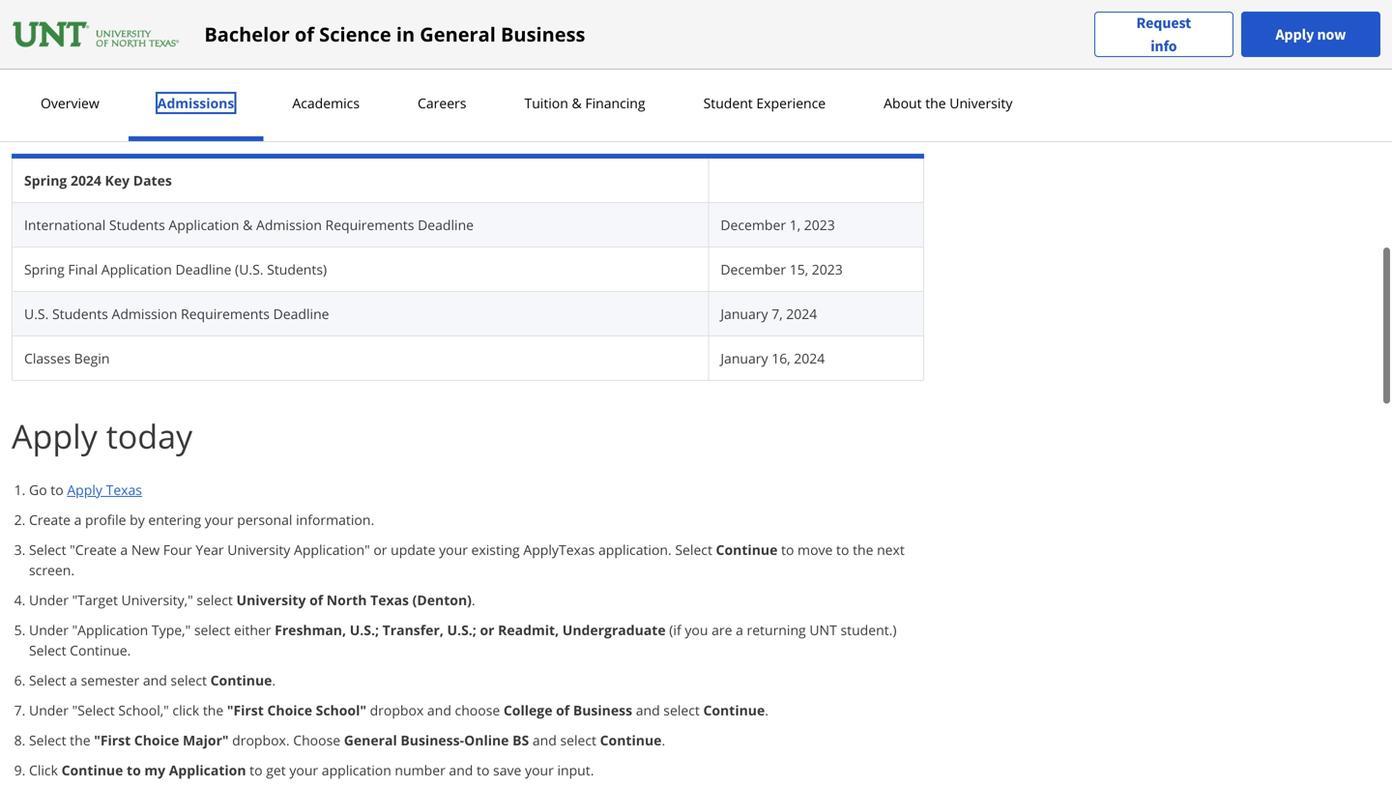 Task type: vqa. For each thing, say whether or not it's contained in the screenshot.
MACHINE
no



Task type: describe. For each thing, give the bounding box(es) containing it.
request
[[1137, 13, 1192, 32]]

session.
[[656, 65, 706, 83]]

december 1, 2023
[[721, 216, 835, 234]]

science
[[319, 21, 391, 47]]

academy.
[[571, 95, 632, 113]]

apply texas link
[[67, 481, 142, 499]]

more
[[749, 65, 783, 83]]

"application
[[72, 621, 148, 639]]

engage with your bsgb academic advisor for degree completion planning.
[[29, 35, 495, 53]]

january 16, 2024
[[721, 349, 825, 368]]

2 vertical spatial university
[[236, 591, 306, 609]]

input.
[[558, 761, 594, 780]]

admitted, for once admitted, you can access professional certificates for free through unt's career academy.
[[65, 95, 126, 113]]

students for application
[[109, 216, 165, 234]]

classes
[[24, 349, 71, 368]]

bsgb
[[141, 35, 176, 53]]

january 7, 2024
[[721, 305, 818, 323]]

career
[[525, 95, 567, 113]]

2023 for december 1, 2023
[[804, 216, 835, 234]]

once admitted, you can access professional certificates for free through unt's career academy. list item
[[29, 94, 925, 114]]

to left save
[[477, 761, 490, 780]]

degree
[[315, 35, 359, 53]]

for left free,
[[418, 65, 437, 83]]

select up "input." at the left bottom of page
[[560, 731, 597, 750]]

list item containing select "create a new four year university application" or update your existing applytexas application. select
[[29, 540, 925, 580]]

click
[[29, 761, 58, 780]]

january for january 16, 2024
[[721, 349, 769, 368]]

the right "click"
[[203, 701, 224, 720]]

2 vertical spatial deadline
[[273, 305, 329, 323]]

of right college
[[556, 701, 570, 720]]

take
[[182, 65, 209, 83]]

1 vertical spatial deadline
[[176, 260, 232, 279]]

tuition & financing link
[[519, 94, 651, 112]]

overview link
[[35, 94, 105, 112]]

apply for apply today
[[12, 413, 98, 458]]

and up school,"
[[143, 671, 167, 690]]

be
[[267, 5, 283, 23]]

list item containing select the
[[29, 730, 925, 751]]

you for access
[[130, 95, 153, 113]]

readmit,
[[498, 621, 559, 639]]

1 u.s.; from the left
[[350, 621, 379, 639]]

1 horizontal spatial "first
[[227, 701, 264, 720]]

university,"
[[121, 591, 193, 609]]

key
[[105, 171, 130, 190]]

returning
[[747, 621, 806, 639]]

the right about at the top of the page
[[926, 94, 947, 112]]

0 vertical spatial requirements
[[326, 216, 414, 234]]

1 vertical spatial texas
[[371, 591, 409, 609]]

1 vertical spatial &
[[243, 216, 253, 234]]

to left move
[[781, 541, 794, 559]]

go
[[29, 481, 47, 499]]

application"
[[294, 541, 370, 559]]

1,
[[790, 216, 801, 234]]

profile
[[85, 511, 126, 529]]

create
[[29, 511, 71, 529]]

new
[[131, 541, 160, 559]]

select the "first choice major" dropbox. choose general business-online bs and select continue .
[[29, 731, 666, 750]]

0 horizontal spatial or
[[374, 541, 387, 559]]

a left new
[[120, 541, 128, 559]]

list item containing under "target university," select
[[29, 590, 925, 610]]

1 vertical spatial "first
[[94, 731, 131, 750]]

under "select school," click the "first choice school" dropbox and choose college of business and select continue .
[[29, 701, 769, 720]]

to left be
[[250, 5, 263, 23]]

about
[[884, 94, 922, 112]]

application inside list
[[169, 761, 246, 780]]

under for under "target university," select
[[29, 591, 69, 609]]

year
[[196, 541, 224, 559]]

number
[[395, 761, 446, 780]]

classes begin
[[24, 349, 110, 368]]

today
[[106, 413, 193, 458]]

1 horizontal spatial admission
[[256, 216, 322, 234]]

of left north
[[310, 591, 323, 609]]

to left get
[[250, 761, 263, 780]]

of right one
[[240, 65, 253, 83]]

list item containing under "select school," click the
[[29, 700, 925, 721]]

your right with
[[109, 35, 138, 53]]

fall
[[631, 65, 652, 83]]

create a profile by entering your personal information. list item
[[29, 510, 925, 530]]

students for admission
[[52, 305, 108, 323]]

move
[[798, 541, 833, 559]]

through
[[431, 95, 482, 113]]

go to apply texas
[[29, 481, 142, 499]]

transfer
[[412, 5, 465, 23]]

select up "click"
[[171, 671, 207, 690]]

free,
[[440, 65, 469, 83]]

0 horizontal spatial requirements
[[181, 305, 270, 323]]

can for take
[[156, 65, 179, 83]]

admitted, for once admitted, you can take one of unt's non-credit courses for free, to better prepare for the fall session. learn more
[[65, 65, 126, 83]]

business inside list
[[573, 701, 633, 720]]

be
[[29, 5, 45, 23]]

business-
[[401, 731, 464, 750]]

create a profile by entering your personal information.
[[29, 511, 374, 529]]

0 vertical spatial texas
[[106, 481, 142, 499]]

school,"
[[118, 701, 169, 720]]

list item containing be fully admitted by term deadline to be eligible for the
[[29, 4, 925, 24]]

once for once admitted, you can access professional certificates for free through unt's career academy.
[[29, 95, 62, 113]]

under for under "application type," select either
[[29, 621, 69, 639]]

select "create a new four year university application" or update your existing applytexas application. select continue
[[29, 541, 778, 559]]

spring 2024 key dates
[[24, 171, 172, 190]]

spring for spring 2024 key dates
[[24, 171, 67, 190]]

student experience
[[704, 94, 826, 112]]

15,
[[790, 260, 809, 279]]

and down undergraduate
[[636, 701, 660, 720]]

for inside 'list item'
[[380, 95, 399, 113]]

bs
[[513, 731, 529, 750]]

of left degree
[[295, 21, 314, 47]]

major"
[[183, 731, 229, 750]]

eligible
[[286, 5, 331, 23]]

0 horizontal spatial admission
[[112, 305, 177, 323]]

school"
[[316, 701, 367, 720]]

about the university
[[884, 94, 1013, 112]]

december for december 1, 2023
[[721, 216, 786, 234]]

the up degree
[[356, 5, 377, 23]]

7,
[[772, 305, 783, 323]]

choose
[[293, 731, 341, 750]]

planning.
[[437, 35, 495, 53]]

you inside (if you are a returning unt student.) select continue.
[[685, 621, 708, 639]]

spring final application deadline (u.s. students)
[[24, 260, 327, 279]]

and down the online
[[449, 761, 473, 780]]

click continue to my application to get your application number and to save your input.
[[29, 761, 594, 780]]

application for students
[[169, 216, 239, 234]]

engage with your bsgb academic advisor for degree completion planning. list item
[[29, 34, 925, 54]]

are
[[712, 621, 733, 639]]

certificates
[[308, 95, 377, 113]]

select down year
[[197, 591, 233, 609]]

under "target university," select university of north texas (denton) .
[[29, 591, 476, 609]]

to right go
[[51, 481, 64, 499]]

financing
[[585, 94, 646, 112]]

prepare
[[531, 65, 581, 83]]

advisor
[[243, 35, 289, 53]]

tuition & financing
[[525, 94, 646, 112]]

transfer,
[[383, 621, 444, 639]]

0 horizontal spatial choice
[[134, 731, 179, 750]]

"create
[[70, 541, 117, 559]]

select right application.
[[675, 541, 713, 559]]

better
[[489, 65, 527, 83]]

1 horizontal spatial or
[[480, 621, 495, 639]]

2024 for january 7, 2024
[[787, 305, 818, 323]]

application for final
[[101, 260, 172, 279]]

now
[[1318, 25, 1347, 44]]

0 vertical spatial 2024
[[71, 171, 101, 190]]

1 horizontal spatial &
[[572, 94, 582, 112]]



Task type: locate. For each thing, give the bounding box(es) containing it.
"first down "select
[[94, 731, 131, 750]]

"target
[[72, 591, 118, 609]]

6 list item from the top
[[29, 620, 925, 661]]

0 vertical spatial deadline
[[418, 216, 474, 234]]

for
[[334, 5, 353, 23], [293, 35, 311, 53], [418, 65, 437, 83], [585, 65, 603, 83], [380, 95, 399, 113]]

list
[[19, 0, 925, 114], [19, 480, 925, 781]]

save
[[493, 761, 522, 780]]

select a semester and select continue .
[[29, 671, 276, 690]]

"first
[[227, 701, 264, 720], [94, 731, 131, 750]]

list item containing once admitted, you can take one of unt's non-credit courses for free, to better prepare for the fall session.
[[29, 64, 925, 84]]

1 vertical spatial you
[[130, 95, 153, 113]]

once inside 'list item'
[[29, 95, 62, 113]]

1 vertical spatial choice
[[134, 731, 179, 750]]

can for access
[[156, 95, 179, 113]]

by for term
[[140, 5, 155, 23]]

request info button
[[1095, 11, 1234, 58]]

1 vertical spatial requirements
[[181, 305, 270, 323]]

0 vertical spatial admission
[[256, 216, 322, 234]]

by inside list item
[[130, 511, 145, 529]]

select left semester
[[29, 671, 66, 690]]

1 admitted, from the top
[[65, 65, 126, 83]]

unt's
[[485, 95, 522, 113]]

u.s. students admission requirements deadline
[[24, 305, 329, 323]]

3 list item from the top
[[29, 480, 925, 500]]

2 under from the top
[[29, 621, 69, 639]]

0 horizontal spatial texas
[[106, 481, 142, 499]]

2 admitted, from the top
[[65, 95, 126, 113]]

2 spring from the top
[[24, 260, 65, 279]]

the left fall
[[607, 65, 627, 83]]

or left update at the bottom left of page
[[374, 541, 387, 559]]

entering
[[148, 511, 201, 529]]

can inside 'list item'
[[156, 95, 179, 113]]

list item up engage with your bsgb academic advisor for degree completion planning. list item
[[29, 4, 925, 24]]

university down personal
[[228, 541, 291, 559]]

0 vertical spatial university
[[950, 94, 1013, 112]]

term
[[158, 5, 189, 23]]

1 vertical spatial university
[[228, 541, 291, 559]]

1 vertical spatial can
[[156, 95, 179, 113]]

college
[[504, 701, 553, 720]]

a right are
[[736, 621, 744, 639]]

december
[[721, 216, 786, 234], [721, 260, 786, 279]]

1 under from the top
[[29, 591, 69, 609]]

u.s.
[[24, 305, 49, 323]]

0 vertical spatial or
[[374, 541, 387, 559]]

by for entering
[[130, 511, 145, 529]]

1 vertical spatial general
[[344, 731, 397, 750]]

to left my
[[127, 761, 141, 780]]

1 can from the top
[[156, 65, 179, 83]]

about the university link
[[878, 94, 1019, 112]]

select for select the "first choice major" dropbox. choose general business-online bs and select continue .
[[29, 731, 66, 750]]

learn
[[710, 65, 746, 83]]

you
[[130, 65, 153, 83], [130, 95, 153, 113], [685, 621, 708, 639]]

personal
[[237, 511, 293, 529]]

academics
[[292, 94, 360, 112]]

and right bs
[[533, 731, 557, 750]]

students down dates
[[109, 216, 165, 234]]

to move to the next screen.
[[29, 541, 905, 579]]

0 vertical spatial business
[[501, 21, 586, 47]]

scholarship
[[537, 5, 610, 23]]

2 vertical spatial you
[[685, 621, 708, 639]]

0 vertical spatial once
[[29, 65, 62, 83]]

list item containing go to
[[29, 480, 925, 500]]

& right tuition
[[572, 94, 582, 112]]

.
[[472, 591, 476, 609], [272, 671, 276, 690], [765, 701, 769, 720], [662, 731, 666, 750]]

university of north texas image
[[12, 19, 181, 50]]

2024 right 7,
[[787, 305, 818, 323]]

7 list item from the top
[[29, 670, 925, 691]]

and up business-
[[427, 701, 452, 720]]

list item containing click
[[29, 760, 925, 781]]

1 vertical spatial under
[[29, 621, 69, 639]]

list item containing under "application type," select either
[[29, 620, 925, 661]]

texas up transfer,
[[371, 591, 409, 609]]

non-
[[297, 65, 326, 83]]

texas up profile
[[106, 481, 142, 499]]

0 horizontal spatial u.s.;
[[350, 621, 379, 639]]

fully
[[49, 5, 75, 23]]

university up either at bottom
[[236, 591, 306, 609]]

spring for spring final application deadline (u.s. students)
[[24, 260, 65, 279]]

a inside (if you are a returning unt student.) select continue.
[[736, 621, 744, 639]]

0 horizontal spatial students
[[52, 305, 108, 323]]

by
[[140, 5, 155, 23], [130, 511, 145, 529]]

select for select a semester and select continue .
[[29, 671, 66, 690]]

select inside (if you are a returning unt student.) select continue.
[[29, 641, 66, 660]]

the inside to move to the next screen.
[[853, 541, 874, 559]]

0 vertical spatial by
[[140, 5, 155, 23]]

list item down the online
[[29, 760, 925, 781]]

list item down to move to the next screen.
[[29, 590, 925, 610]]

admission up students)
[[256, 216, 322, 234]]

unt inside (if you are a returning unt student.) select continue.
[[810, 621, 837, 639]]

general up application
[[344, 731, 397, 750]]

2023 right 1,
[[804, 216, 835, 234]]

application down major"
[[169, 761, 246, 780]]

1 vertical spatial admission
[[112, 305, 177, 323]]

2 u.s.; from the left
[[447, 621, 477, 639]]

list item down (denton)
[[29, 620, 925, 661]]

0 vertical spatial list
[[19, 0, 925, 114]]

1 january from the top
[[721, 305, 769, 323]]

1 horizontal spatial choice
[[267, 701, 312, 720]]

list item down choose
[[29, 730, 925, 751]]

engage
[[29, 35, 75, 53]]

a inside list item
[[74, 511, 82, 529]]

to right move
[[837, 541, 850, 559]]

0 vertical spatial unt
[[380, 5, 408, 23]]

2 list from the top
[[19, 480, 925, 781]]

1 vertical spatial january
[[721, 349, 769, 368]]

or left readmit,
[[480, 621, 495, 639]]

0 vertical spatial spring
[[24, 171, 67, 190]]

1 december from the top
[[721, 216, 786, 234]]

9 list item from the top
[[29, 730, 925, 751]]

5 list item from the top
[[29, 590, 925, 610]]

0 vertical spatial january
[[721, 305, 769, 323]]

1 vertical spatial once
[[29, 95, 62, 113]]

application right final
[[101, 260, 172, 279]]

3 under from the top
[[29, 701, 69, 720]]

freshman,
[[275, 621, 346, 639]]

1 horizontal spatial texas
[[371, 591, 409, 609]]

0 horizontal spatial general
[[344, 731, 397, 750]]

0 horizontal spatial "first
[[94, 731, 131, 750]]

spring left final
[[24, 260, 65, 279]]

request info
[[1137, 13, 1192, 56]]

unt left student.)
[[810, 621, 837, 639]]

next
[[877, 541, 905, 559]]

list item up the online
[[29, 700, 925, 721]]

requirements up students)
[[326, 216, 414, 234]]

0 horizontal spatial deadline
[[176, 260, 232, 279]]

list containing be fully admitted by term deadline to be eligible for the
[[19, 0, 925, 114]]

1 vertical spatial december
[[721, 260, 786, 279]]

list item
[[29, 4, 925, 24], [29, 64, 925, 84], [29, 480, 925, 500], [29, 540, 925, 580], [29, 590, 925, 610], [29, 620, 925, 661], [29, 670, 925, 691], [29, 700, 925, 721], [29, 730, 925, 751], [29, 760, 925, 781]]

student
[[704, 94, 753, 112]]

info
[[1151, 36, 1178, 56]]

careers
[[418, 94, 467, 112]]

(if
[[670, 621, 682, 639]]

2 horizontal spatial deadline
[[418, 216, 474, 234]]

2 vertical spatial application
[[169, 761, 246, 780]]

1 horizontal spatial u.s.;
[[447, 621, 477, 639]]

1 vertical spatial application
[[101, 260, 172, 279]]

january left the 16,
[[721, 349, 769, 368]]

0 vertical spatial december
[[721, 216, 786, 234]]

applytexas
[[524, 541, 595, 559]]

your down "create a profile by entering your personal information." list item
[[439, 541, 468, 559]]

2024 right the 16,
[[794, 349, 825, 368]]

a
[[74, 511, 82, 529], [120, 541, 128, 559], [736, 621, 744, 639], [70, 671, 77, 690]]

academic
[[180, 35, 239, 53]]

1 vertical spatial apply
[[12, 413, 98, 458]]

1 vertical spatial business
[[573, 701, 633, 720]]

0 vertical spatial choice
[[267, 701, 312, 720]]

apply today
[[12, 413, 193, 458]]

0 vertical spatial students
[[109, 216, 165, 234]]

admitted, inside 'list item'
[[65, 95, 126, 113]]

dates
[[133, 171, 172, 190]]

careers link
[[412, 94, 472, 112]]

for up tuition & financing
[[585, 65, 603, 83]]

select down (if
[[664, 701, 700, 720]]

2 december from the top
[[721, 260, 786, 279]]

1 list from the top
[[19, 0, 925, 114]]

international students application & admission requirements deadline
[[24, 216, 474, 234]]

1 once from the top
[[29, 65, 62, 83]]

1 vertical spatial by
[[130, 511, 145, 529]]

information.
[[296, 511, 374, 529]]

1 vertical spatial 2023
[[812, 260, 843, 279]]

1 vertical spatial spring
[[24, 260, 65, 279]]

type,"
[[152, 621, 191, 639]]

undergraduate
[[563, 621, 666, 639]]

apply left "now"
[[1276, 25, 1315, 44]]

business up the prepare
[[501, 21, 586, 47]]

choice
[[267, 701, 312, 720], [134, 731, 179, 750]]

1 vertical spatial or
[[480, 621, 495, 639]]

0 vertical spatial 2023
[[804, 216, 835, 234]]

1 horizontal spatial general
[[420, 21, 496, 47]]

unt up completion
[[380, 5, 408, 23]]

admissions
[[157, 94, 234, 112]]

your right get
[[289, 761, 318, 780]]

apply inside button
[[1276, 25, 1315, 44]]

"first up dropbox. at the left of page
[[227, 701, 264, 720]]

0 horizontal spatial unt
[[380, 5, 408, 23]]

0 vertical spatial application
[[169, 216, 239, 234]]

january left 7,
[[721, 305, 769, 323]]

0 vertical spatial you
[[130, 65, 153, 83]]

general up free,
[[420, 21, 496, 47]]

select up screen.
[[29, 541, 66, 559]]

december for december 15, 2023
[[721, 260, 786, 279]]

university
[[950, 94, 1013, 112], [228, 541, 291, 559], [236, 591, 306, 609]]

(u.s.
[[235, 260, 264, 279]]

north
[[327, 591, 367, 609]]

students right "u.s."
[[52, 305, 108, 323]]

by left term
[[140, 5, 155, 23]]

choose
[[455, 701, 500, 720]]

for down eligible
[[293, 35, 311, 53]]

choice up choose
[[267, 701, 312, 720]]

apply for apply now
[[1276, 25, 1315, 44]]

u.s.; down north
[[350, 621, 379, 639]]

you right (if
[[685, 621, 708, 639]]

admissions link
[[152, 94, 240, 112]]

select left either at bottom
[[194, 621, 231, 639]]

1 vertical spatial 2024
[[787, 305, 818, 323]]

apply
[[1276, 25, 1315, 44], [12, 413, 98, 458], [67, 481, 102, 499]]

0 vertical spatial "first
[[227, 701, 264, 720]]

1 spring from the top
[[24, 171, 67, 190]]

december left 1,
[[721, 216, 786, 234]]

list containing go to
[[19, 480, 925, 781]]

can left take
[[156, 65, 179, 83]]

0 vertical spatial can
[[156, 65, 179, 83]]

your right save
[[525, 761, 554, 780]]

0 vertical spatial apply
[[1276, 25, 1315, 44]]

click
[[173, 701, 199, 720]]

apply inside list item
[[67, 481, 102, 499]]

0 vertical spatial admitted,
[[65, 65, 126, 83]]

tuition
[[525, 94, 569, 112]]

1 list item from the top
[[29, 4, 925, 24]]

can left access at the top of the page
[[156, 95, 179, 113]]

a up "select
[[70, 671, 77, 690]]

admission down 'spring final application deadline (u.s. students)'
[[112, 305, 177, 323]]

apply now
[[1276, 25, 1347, 44]]

10 list item from the top
[[29, 760, 925, 781]]

for inside list item
[[293, 35, 311, 53]]

international
[[24, 216, 106, 234]]

january for january 7, 2024
[[721, 305, 769, 323]]

update
[[391, 541, 436, 559]]

you for take
[[130, 65, 153, 83]]

1 horizontal spatial unt
[[810, 621, 837, 639]]

general inside list
[[344, 731, 397, 750]]

1 horizontal spatial requirements
[[326, 216, 414, 234]]

1 horizontal spatial students
[[109, 216, 165, 234]]

a left profile
[[74, 511, 82, 529]]

2 january from the top
[[721, 349, 769, 368]]

under
[[29, 591, 69, 609], [29, 621, 69, 639], [29, 701, 69, 720]]

and
[[143, 671, 167, 690], [427, 701, 452, 720], [636, 701, 660, 720], [533, 731, 557, 750], [449, 761, 473, 780]]

list item up 'once admitted, you can access professional certificates for free through unt's career academy.' 'list item'
[[29, 64, 925, 84]]

2 vertical spatial under
[[29, 701, 69, 720]]

business up "input." at the left bottom of page
[[573, 701, 633, 720]]

once
[[29, 65, 62, 83], [29, 95, 62, 113]]

existing
[[472, 541, 520, 559]]

in
[[396, 21, 415, 47]]

0 vertical spatial &
[[572, 94, 582, 112]]

december left the 15,
[[721, 260, 786, 279]]

requirements down "(u.s."
[[181, 305, 270, 323]]

once for once admitted, you can take one of unt's non-credit courses for free, to better prepare for the fall session. learn more
[[29, 65, 62, 83]]

business
[[501, 21, 586, 47], [573, 701, 633, 720]]

select for select "create a new four year university application" or update your existing applytexas application. select continue
[[29, 541, 66, 559]]

2024 for january 16, 2024
[[794, 349, 825, 368]]

2 once from the top
[[29, 95, 62, 113]]

select left continue.
[[29, 641, 66, 660]]

1 vertical spatial admitted,
[[65, 95, 126, 113]]

&
[[572, 94, 582, 112], [243, 216, 253, 234]]

1 horizontal spatial deadline
[[273, 305, 329, 323]]

students
[[109, 216, 165, 234], [52, 305, 108, 323]]

professional
[[227, 95, 305, 113]]

application up 'spring final application deadline (u.s. students)'
[[169, 216, 239, 234]]

deadline
[[418, 216, 474, 234], [176, 260, 232, 279], [273, 305, 329, 323]]

to right free,
[[472, 65, 485, 83]]

2023 for december 15, 2023
[[812, 260, 843, 279]]

2 vertical spatial apply
[[67, 481, 102, 499]]

for up degree
[[334, 5, 353, 23]]

choice up my
[[134, 731, 179, 750]]

spring up the international
[[24, 171, 67, 190]]

2024 left key
[[71, 171, 101, 190]]

apply up profile
[[67, 481, 102, 499]]

list item up "create a profile by entering your personal information." list item
[[29, 480, 925, 500]]

university right about at the top of the page
[[950, 94, 1013, 112]]

academics link
[[287, 94, 366, 112]]

& up "(u.s."
[[243, 216, 253, 234]]

december 15, 2023
[[721, 260, 843, 279]]

16,
[[772, 349, 791, 368]]

0 vertical spatial general
[[420, 21, 496, 47]]

courses
[[366, 65, 415, 83]]

0 vertical spatial under
[[29, 591, 69, 609]]

0 horizontal spatial &
[[243, 216, 253, 234]]

the down "select
[[70, 731, 90, 750]]

2 can from the top
[[156, 95, 179, 113]]

1 vertical spatial list
[[19, 480, 925, 781]]

by up new
[[130, 511, 145, 529]]

apply up go
[[12, 413, 98, 458]]

2 vertical spatial 2024
[[794, 349, 825, 368]]

1 vertical spatial unt
[[810, 621, 837, 639]]

my
[[144, 761, 166, 780]]

credit
[[326, 65, 362, 83]]

4 list item from the top
[[29, 540, 925, 580]]

list item containing select a semester and select
[[29, 670, 925, 691]]

your up year
[[205, 511, 234, 529]]

for left free
[[380, 95, 399, 113]]

unt
[[380, 5, 408, 23], [810, 621, 837, 639]]

the left next
[[853, 541, 874, 559]]

list item down "create a profile by entering your personal information." list item
[[29, 540, 925, 580]]

you inside 'list item'
[[130, 95, 153, 113]]

1 vertical spatial students
[[52, 305, 108, 323]]

8 list item from the top
[[29, 700, 925, 721]]

(denton)
[[413, 591, 472, 609]]

select up click
[[29, 731, 66, 750]]

2 list item from the top
[[29, 64, 925, 84]]

general
[[420, 21, 496, 47], [344, 731, 397, 750]]



